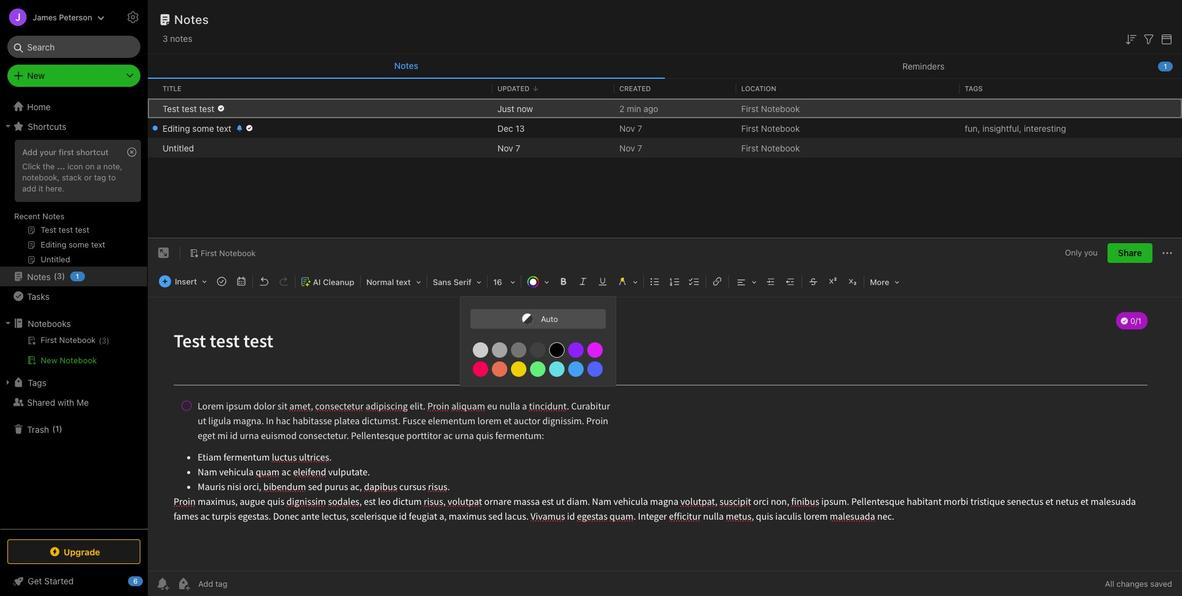 Task type: describe. For each thing, give the bounding box(es) containing it.
some
[[192, 123, 214, 133]]

Heading level field
[[362, 273, 426, 291]]

trash ( 1 )
[[27, 424, 62, 435]]

) inside new notebook "group"
[[106, 336, 109, 346]]

notes inside button
[[394, 60, 419, 71]]

Note Editor text field
[[148, 298, 1183, 571]]

click the ...
[[22, 161, 65, 171]]

insightful,
[[983, 123, 1022, 133]]

started
[[44, 576, 74, 586]]

indent image
[[763, 273, 780, 290]]

test test test
[[163, 103, 215, 114]]

share
[[1119, 248, 1143, 258]]

1 test from the left
[[182, 103, 197, 114]]

first inside button
[[201, 248, 217, 258]]

1 inside tab list
[[1164, 62, 1168, 70]]

View options field
[[1157, 31, 1175, 47]]

first notebook inside button
[[201, 248, 256, 258]]

first
[[59, 147, 74, 157]]

underline image
[[594, 273, 612, 290]]

text inside heading level field
[[396, 277, 411, 287]]

test
[[163, 103, 179, 114]]

new notebook
[[41, 355, 97, 365]]

6
[[133, 577, 138, 585]]

2 min ago
[[620, 103, 659, 114]]

normal
[[366, 277, 394, 287]]

note window element
[[148, 239, 1183, 596]]

interesting
[[1024, 123, 1067, 133]]

created
[[620, 84, 651, 92]]

all changes saved
[[1106, 579, 1173, 589]]

reminders
[[903, 61, 945, 71]]

recent notes
[[14, 211, 64, 221]]

Highlight field
[[613, 273, 642, 291]]

numbered list image
[[666, 273, 684, 290]]

only
[[1066, 248, 1083, 258]]

More actions field
[[1161, 243, 1175, 263]]

editing some text
[[163, 123, 232, 133]]

ai cleanup
[[313, 277, 354, 287]]

only you
[[1066, 248, 1098, 258]]

group inside tree
[[0, 136, 147, 272]]

Account field
[[0, 5, 105, 30]]

Add tag field
[[197, 578, 290, 590]]

shortcuts
[[28, 121, 66, 132]]

shared with me
[[27, 397, 89, 407]]

here.
[[45, 183, 64, 193]]

get started
[[28, 576, 74, 586]]

bold image
[[555, 273, 572, 290]]

notebooks link
[[0, 314, 147, 333]]

3 inside new notebook "group"
[[102, 336, 106, 346]]

home link
[[0, 97, 148, 116]]

your
[[40, 147, 57, 157]]

auto
[[541, 314, 558, 324]]

trash
[[27, 424, 49, 435]]

16
[[493, 277, 502, 287]]

changes
[[1117, 579, 1149, 589]]

ai cleanup button
[[297, 273, 359, 291]]

notebook inside new notebook button
[[60, 355, 97, 365]]

Font color field
[[523, 273, 554, 291]]

shared
[[27, 397, 55, 407]]

on
[[85, 161, 95, 171]]

all
[[1106, 579, 1115, 589]]

auto button
[[471, 309, 606, 329]]

notebook inside first notebook button
[[219, 248, 256, 258]]

superscript image
[[825, 273, 842, 290]]

new for new notebook
[[41, 355, 58, 365]]

untitled
[[163, 143, 194, 153]]

italic image
[[575, 273, 592, 290]]

tree containing home
[[0, 97, 148, 529]]

2 test from the left
[[199, 103, 215, 114]]

click to collapse image
[[143, 573, 152, 588]]

dec 13
[[498, 123, 525, 133]]

note,
[[103, 161, 122, 171]]

icon on a note, notebook, stack or tag to add it here.
[[22, 161, 122, 193]]

tag
[[94, 172, 106, 182]]

location
[[742, 84, 777, 92]]

just now
[[498, 103, 533, 114]]

( 3 )
[[99, 336, 109, 346]]

insert link image
[[709, 273, 726, 290]]

shared with me link
[[0, 392, 147, 412]]

tab list containing notes
[[148, 54, 1183, 79]]

notebook,
[[22, 172, 60, 182]]

new for new
[[27, 70, 45, 81]]

james
[[33, 12, 57, 22]]

subscript image
[[844, 273, 862, 290]]

expand note image
[[156, 246, 171, 261]]

row group containing test test test
[[148, 99, 1183, 158]]

add
[[22, 183, 36, 193]]

tags button
[[0, 373, 147, 392]]

shortcuts button
[[0, 116, 147, 136]]

ago
[[644, 103, 659, 114]]

upgrade button
[[7, 540, 140, 564]]

cleanup
[[323, 277, 354, 287]]

icon
[[67, 161, 83, 171]]

updated
[[498, 84, 530, 92]]

the
[[43, 161, 55, 171]]

expand tags image
[[3, 378, 13, 387]]

notes inside group
[[42, 211, 64, 221]]

Font size field
[[489, 273, 520, 291]]

add a reminder image
[[155, 577, 170, 591]]

normal text
[[366, 277, 411, 287]]

ai
[[313, 277, 321, 287]]

serif
[[454, 277, 472, 287]]

add your first shortcut
[[22, 147, 109, 157]]

recent
[[14, 211, 40, 221]]

first notebook button
[[185, 245, 260, 262]]

home
[[27, 101, 51, 112]]

new button
[[7, 65, 140, 87]]

Help and Learning task checklist field
[[0, 572, 148, 591]]

Sort options field
[[1124, 31, 1139, 47]]



Task type: locate. For each thing, give the bounding box(es) containing it.
cell left editing
[[148, 118, 158, 138]]

with
[[58, 397, 74, 407]]

0 vertical spatial text
[[216, 123, 232, 133]]

notes ( 3 )
[[27, 271, 65, 282]]

peterson
[[59, 12, 92, 22]]

) down notebooks link
[[106, 336, 109, 346]]

( inside the trash ( 1 )
[[52, 424, 55, 434]]

2 cell from the top
[[148, 118, 158, 138]]

( up tasks button
[[54, 271, 57, 281]]

upgrade
[[64, 547, 100, 557]]

0 vertical spatial (
[[54, 271, 57, 281]]

0 horizontal spatial text
[[216, 123, 232, 133]]

nov
[[620, 123, 635, 133], [498, 143, 513, 153], [620, 143, 635, 153]]

( inside new notebook "group"
[[99, 336, 102, 346]]

tasks button
[[0, 286, 147, 306]]

cell
[[148, 99, 158, 118], [148, 118, 158, 138]]

1 down view options "field"
[[1164, 62, 1168, 70]]

text
[[216, 123, 232, 133], [396, 277, 411, 287]]

dec
[[498, 123, 513, 133]]

) inside notes ( 3 )
[[62, 271, 65, 281]]

1 inside the trash ( 1 )
[[55, 424, 59, 434]]

1 vertical spatial 3
[[57, 271, 62, 281]]

new
[[27, 70, 45, 81], [41, 355, 58, 365]]

sans serif
[[433, 277, 472, 287]]

nov 7
[[620, 123, 643, 133], [498, 143, 521, 153], [620, 143, 643, 153]]

you
[[1085, 248, 1098, 258]]

just
[[498, 103, 515, 114]]

calendar event image
[[233, 273, 250, 290]]

1 vertical spatial (
[[99, 336, 102, 346]]

it
[[38, 183, 43, 193]]

new up home
[[27, 70, 45, 81]]

editing
[[163, 123, 190, 133]]

group
[[0, 136, 147, 272]]

( for trash
[[52, 424, 55, 434]]

fun,
[[965, 123, 981, 133]]

1 cell from the top
[[148, 99, 158, 118]]

2 horizontal spatial 3
[[163, 33, 168, 44]]

0 vertical spatial 3
[[163, 33, 168, 44]]

new notebook group
[[0, 333, 147, 373]]

3 inside notes ( 3 )
[[57, 271, 62, 281]]

stack
[[62, 172, 82, 182]]

Alignment field
[[731, 273, 761, 291]]

13
[[516, 123, 525, 133]]

tags up shared
[[28, 377, 46, 388]]

0 horizontal spatial 1
[[55, 424, 59, 434]]

3 notes
[[163, 33, 192, 44]]

2 vertical spatial (
[[52, 424, 55, 434]]

group containing add your first shortcut
[[0, 136, 147, 272]]

a
[[97, 161, 101, 171]]

first notebook
[[742, 103, 800, 114], [742, 123, 800, 133], [742, 143, 800, 153], [201, 248, 256, 258]]

) for notes
[[62, 271, 65, 281]]

3 down notebooks link
[[102, 336, 106, 346]]

checklist image
[[686, 273, 703, 290]]

2 vertical spatial 1
[[55, 424, 59, 434]]

1 horizontal spatial text
[[396, 277, 411, 287]]

outdent image
[[782, 273, 800, 290]]

1 vertical spatial 1
[[76, 272, 79, 280]]

1 vertical spatial text
[[396, 277, 411, 287]]

cell for editing some text
[[148, 118, 158, 138]]

notebooks
[[28, 318, 71, 329]]

2
[[620, 103, 625, 114]]

add
[[22, 147, 37, 157]]

tags
[[965, 84, 983, 92], [28, 377, 46, 388]]

to
[[108, 172, 116, 182]]

title
[[163, 84, 182, 92]]

) inside the trash ( 1 )
[[59, 424, 62, 434]]

0 horizontal spatial tags
[[28, 377, 46, 388]]

tags inside button
[[28, 377, 46, 388]]

3 up tasks button
[[57, 271, 62, 281]]

settings image
[[126, 10, 140, 25]]

1 horizontal spatial test
[[199, 103, 215, 114]]

0 vertical spatial )
[[62, 271, 65, 281]]

bulleted list image
[[647, 273, 664, 290]]

tree
[[0, 97, 148, 529]]

me
[[77, 397, 89, 407]]

expand notebooks image
[[3, 318, 13, 328]]

Add filters field
[[1142, 31, 1157, 47]]

) up tasks button
[[62, 271, 65, 281]]

1 horizontal spatial 3
[[102, 336, 106, 346]]

insert
[[175, 277, 197, 287]]

add filters image
[[1142, 32, 1157, 47]]

2 vertical spatial )
[[59, 424, 62, 434]]

test right the 'test' on the top left of page
[[182, 103, 197, 114]]

notes inside notes ( 3 )
[[27, 271, 51, 282]]

2 vertical spatial 3
[[102, 336, 106, 346]]

notes
[[174, 12, 209, 26], [394, 60, 419, 71], [42, 211, 64, 221], [27, 271, 51, 282]]

) for trash
[[59, 424, 62, 434]]

get
[[28, 576, 42, 586]]

(
[[54, 271, 57, 281], [99, 336, 102, 346], [52, 424, 55, 434]]

text inside row group
[[216, 123, 232, 133]]

text right some
[[216, 123, 232, 133]]

tasks
[[27, 291, 50, 302]]

1 up tasks button
[[76, 272, 79, 280]]

cell for test test test
[[148, 99, 158, 118]]

0 vertical spatial new
[[27, 70, 45, 81]]

new up tags button
[[41, 355, 58, 365]]

1 horizontal spatial 1
[[76, 272, 79, 280]]

1 right trash
[[55, 424, 59, 434]]

1 vertical spatial )
[[106, 336, 109, 346]]

new inside 'popup button'
[[27, 70, 45, 81]]

text right 'normal' at the top of page
[[396, 277, 411, 287]]

first
[[742, 103, 759, 114], [742, 123, 759, 133], [742, 143, 759, 153], [201, 248, 217, 258]]

share button
[[1108, 243, 1153, 263]]

7
[[638, 123, 643, 133], [516, 143, 521, 153], [638, 143, 643, 153]]

0 vertical spatial tags
[[965, 84, 983, 92]]

cell left the 'test' on the top left of page
[[148, 99, 158, 118]]

1 vertical spatial new
[[41, 355, 58, 365]]

) right trash
[[59, 424, 62, 434]]

...
[[57, 161, 65, 171]]

notes button
[[148, 54, 665, 79]]

Font family field
[[429, 273, 486, 291]]

notebook
[[761, 103, 800, 114], [761, 123, 800, 133], [761, 143, 800, 153], [219, 248, 256, 258], [60, 355, 97, 365]]

new inside button
[[41, 355, 58, 365]]

tab list
[[148, 54, 1183, 79]]

3 left notes
[[163, 33, 168, 44]]

click
[[22, 161, 41, 171]]

or
[[84, 172, 92, 182]]

saved
[[1151, 579, 1173, 589]]

( down notebooks link
[[99, 336, 102, 346]]

min
[[627, 103, 642, 114]]

Search text field
[[16, 36, 132, 58]]

more
[[870, 277, 890, 287]]

0 vertical spatial 1
[[1164, 62, 1168, 70]]

More field
[[866, 273, 904, 291]]

shortcut
[[76, 147, 109, 157]]

Insert field
[[156, 273, 211, 290]]

( right trash
[[52, 424, 55, 434]]

1 horizontal spatial tags
[[965, 84, 983, 92]]

( for notes
[[54, 271, 57, 281]]

sans
[[433, 277, 452, 287]]

new notebook button
[[0, 353, 147, 368]]

None search field
[[16, 36, 132, 58]]

more actions image
[[1161, 246, 1175, 261]]

james peterson
[[33, 12, 92, 22]]

row group
[[148, 99, 1183, 158]]

strikethrough image
[[805, 273, 822, 290]]

2 horizontal spatial 1
[[1164, 62, 1168, 70]]

0 horizontal spatial test
[[182, 103, 197, 114]]

now
[[517, 103, 533, 114]]

undo image
[[256, 273, 273, 290]]

notes
[[170, 33, 192, 44]]

add tag image
[[176, 577, 191, 591]]

1 vertical spatial tags
[[28, 377, 46, 388]]

( inside notes ( 3 )
[[54, 271, 57, 281]]

tags up fun,
[[965, 84, 983, 92]]

fun, insightful, interesting
[[965, 123, 1067, 133]]

test up some
[[199, 103, 215, 114]]

task image
[[213, 273, 230, 290]]

0 horizontal spatial 3
[[57, 271, 62, 281]]



Task type: vqa. For each thing, say whether or not it's contained in the screenshot.
bottommost 1
yes



